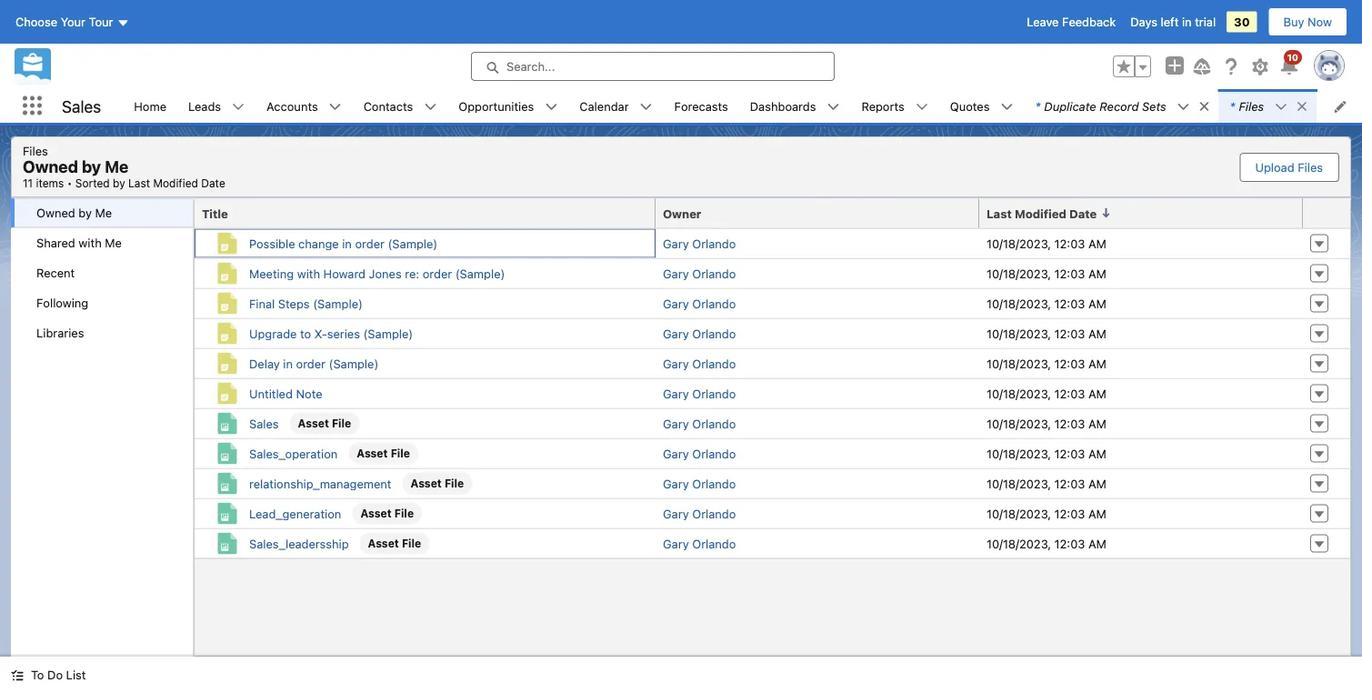 Task type: vqa. For each thing, say whether or not it's contained in the screenshot.
Address Address
no



Task type: describe. For each thing, give the bounding box(es) containing it.
change
[[299, 237, 339, 250]]

gary orlando for lead_generation
[[663, 507, 736, 520]]

libraries
[[36, 326, 84, 340]]

gary orlando link for delay in order (sample)
[[663, 357, 736, 370]]

accounts link
[[256, 89, 329, 123]]

modified inside files owned by me 11 items • sorted by last modified date
[[153, 177, 198, 190]]

12:03 for untitled note
[[1055, 387, 1086, 400]]

orlando for untitled note
[[693, 387, 736, 400]]

upgrade
[[249, 327, 297, 340]]

sorted
[[75, 177, 110, 190]]

* duplicate record sets
[[1036, 99, 1167, 113]]

search...
[[507, 60, 555, 73]]

am for delay in order (sample)
[[1089, 357, 1107, 370]]

meeting with howard jones re: order (sample) link
[[217, 262, 505, 284]]

orlando for sales_operation
[[693, 447, 736, 460]]

meeting
[[249, 267, 294, 280]]

upload files button
[[1241, 154, 1338, 181]]

last modified date
[[987, 207, 1097, 220]]

10/18/2023, for untitled note
[[987, 387, 1052, 400]]

series
[[327, 327, 360, 340]]

leave
[[1027, 15, 1060, 29]]

gary orlando link for final steps (sample)
[[663, 297, 736, 310]]

opportunities link
[[448, 89, 545, 123]]

lead_generation
[[249, 507, 342, 520]]

untitled note link
[[217, 383, 323, 404]]

choose your tour
[[15, 15, 113, 29]]

date inside button
[[1070, 207, 1097, 220]]

leads
[[188, 99, 221, 113]]

howard
[[324, 267, 366, 280]]

recent link
[[11, 258, 193, 288]]

owned by me
[[36, 206, 112, 220]]

12:03 for sales_leadersship
[[1055, 537, 1086, 550]]

orlando for final steps (sample)
[[693, 297, 736, 310]]

me for shared with me
[[105, 236, 122, 250]]

gary orlando for delay in order (sample)
[[663, 357, 736, 370]]

file for sales
[[332, 417, 351, 430]]

gary orlando link for upgrade to x-series (sample)
[[663, 327, 736, 340]]

10/18/2023, 12:03 am for upgrade to x-series (sample)
[[987, 327, 1107, 340]]

2 list item from the left
[[1220, 89, 1318, 123]]

possible change in order (sample)
[[249, 237, 438, 250]]

reports
[[862, 99, 905, 113]]

title element
[[195, 199, 667, 229]]

12:03 for possible change in order (sample)
[[1055, 237, 1086, 250]]

last inside files owned by me 11 items • sorted by last modified date
[[128, 177, 150, 190]]

gary for sales_operation
[[663, 447, 689, 460]]

gary for relationship_management
[[663, 477, 689, 490]]

30
[[1235, 15, 1251, 29]]

10/18/2023, for possible change in order (sample)
[[987, 237, 1052, 250]]

record
[[1100, 99, 1140, 113]]

gary orlando for possible change in order (sample)
[[663, 237, 736, 250]]

final
[[249, 297, 275, 310]]

sets
[[1143, 99, 1167, 113]]

10/18/2023, for delay in order (sample)
[[987, 357, 1052, 370]]

upgrade to x-series (sample) link
[[217, 323, 413, 344]]

home
[[134, 99, 167, 113]]

file for sales_operation
[[391, 447, 410, 460]]

gary for sales_leadersship
[[663, 537, 689, 550]]

gary orlando for upgrade to x-series (sample)
[[663, 327, 736, 340]]

text default image for opportunities
[[545, 101, 558, 113]]

gary for sales
[[663, 417, 689, 430]]

12:03 for sales_operation
[[1055, 447, 1086, 460]]

11
[[23, 177, 33, 190]]

2 vertical spatial order
[[296, 357, 326, 370]]

am for upgrade to x-series (sample)
[[1089, 327, 1107, 340]]

last modified date element
[[980, 199, 1315, 229]]

do
[[47, 668, 63, 682]]

gary orlando for sales_leadersship
[[663, 537, 736, 550]]

* for * files
[[1231, 99, 1236, 113]]

(sample) right re:
[[456, 267, 505, 280]]

shared
[[36, 236, 75, 250]]

relationship_management
[[249, 477, 392, 490]]

orlando for possible change in order (sample)
[[693, 237, 736, 250]]

* files
[[1231, 99, 1265, 113]]

tour
[[89, 15, 113, 29]]

contacts
[[364, 99, 413, 113]]

quotes
[[951, 99, 990, 113]]

10/18/2023, 12:03 am for delay in order (sample)
[[987, 357, 1107, 370]]

by right sorted
[[113, 177, 125, 190]]

final steps (sample) link
[[217, 293, 363, 314]]

10/18/2023, for final steps (sample)
[[987, 297, 1052, 310]]

10/18/2023, for sales
[[987, 417, 1052, 430]]

list containing home
[[123, 89, 1363, 123]]

dashboards list item
[[739, 89, 851, 123]]

buy now
[[1284, 15, 1333, 29]]

quotes link
[[940, 89, 1001, 123]]

delay in order (sample)
[[249, 357, 379, 370]]

title button
[[195, 199, 656, 228]]

gary orlando link for relationship_management
[[663, 477, 736, 490]]

duplicate
[[1045, 99, 1097, 113]]

asset for sales_operation
[[357, 447, 388, 460]]

text default image for contacts
[[424, 101, 437, 113]]

10/18/2023, 12:03 am for lead_generation
[[987, 507, 1107, 520]]

accounts
[[267, 99, 318, 113]]

to do list button
[[0, 657, 97, 693]]

owner button
[[656, 199, 980, 228]]

gary orlando for sales_operation
[[663, 447, 736, 460]]

with for howard
[[297, 267, 320, 280]]

possible change in order (sample) link
[[217, 232, 438, 254]]

to
[[31, 668, 44, 682]]

am for sales_leadersship
[[1089, 537, 1107, 550]]

file for relationship_management
[[445, 477, 464, 490]]

untitled note
[[249, 387, 323, 400]]

text default image for 2nd list item from the left
[[1276, 101, 1289, 113]]

buy now button
[[1269, 7, 1348, 36]]

asset for sales_leadersship
[[368, 537, 399, 550]]

upload
[[1256, 160, 1295, 174]]

untitled
[[249, 387, 293, 400]]

grid containing title
[[195, 199, 1351, 559]]

orlando for delay in order (sample)
[[693, 357, 736, 370]]

am for meeting with howard jones re: order (sample)
[[1089, 267, 1107, 280]]

1 text default image from the left
[[1297, 100, 1309, 113]]

trial
[[1196, 15, 1217, 29]]

10/18/2023, 12:03 am for sales_leadersship
[[987, 537, 1107, 550]]

sales_operation
[[249, 447, 338, 460]]

12:03 for relationship_management
[[1055, 477, 1086, 490]]

following
[[36, 296, 88, 310]]

upgrade to x-series (sample)
[[249, 327, 413, 340]]

asset file for sales_leadersship
[[368, 537, 421, 550]]

10/18/2023, 12:03 am for sales_operation
[[987, 447, 1107, 460]]

gary for final steps (sample)
[[663, 297, 689, 310]]

contacts link
[[353, 89, 424, 123]]

files inside files owned by me 11 items • sorted by last modified date
[[23, 144, 48, 157]]

delay in order (sample) link
[[217, 353, 379, 374]]

meeting with howard jones re: order (sample)
[[249, 267, 505, 280]]

text default image for reports list item on the top
[[916, 101, 929, 113]]

gary orlando for untitled note
[[663, 387, 736, 400]]

following link
[[11, 288, 193, 318]]

am for relationship_management
[[1089, 477, 1107, 490]]

re:
[[405, 267, 420, 280]]

upload files
[[1256, 160, 1324, 174]]

10/18/2023, 12:03 am for untitled note
[[987, 387, 1107, 400]]

to do list
[[31, 668, 86, 682]]

me inside files owned by me 11 items • sorted by last modified date
[[105, 157, 129, 177]]

•
[[67, 177, 72, 190]]

asset file for sales_operation
[[357, 447, 410, 460]]

dashboards
[[750, 99, 817, 113]]

orlando for sales_leadersship
[[693, 537, 736, 550]]

am for sales
[[1089, 417, 1107, 430]]

to
[[300, 327, 311, 340]]

left
[[1161, 15, 1180, 29]]



Task type: locate. For each thing, give the bounding box(es) containing it.
1 vertical spatial last
[[987, 207, 1012, 220]]

3 10/18/2023, 12:03 am from the top
[[987, 297, 1107, 310]]

8 gary orlando from the top
[[663, 447, 736, 460]]

1 list item from the left
[[1025, 89, 1220, 123]]

choose your tour button
[[15, 7, 131, 36]]

1 horizontal spatial with
[[297, 267, 320, 280]]

orlando for relationship_management
[[693, 477, 736, 490]]

1 vertical spatial modified
[[1015, 207, 1067, 220]]

gary orlando for sales
[[663, 417, 736, 430]]

files for upload files
[[1299, 160, 1324, 174]]

4 10/18/2023, 12:03 am from the top
[[987, 327, 1107, 340]]

in
[[1183, 15, 1192, 29], [342, 237, 352, 250], [283, 357, 293, 370]]

8 am from the top
[[1089, 447, 1107, 460]]

2 10/18/2023, 12:03 am from the top
[[987, 267, 1107, 280]]

1 vertical spatial sales
[[249, 417, 279, 430]]

1 vertical spatial in
[[342, 237, 352, 250]]

1 vertical spatial files
[[23, 144, 48, 157]]

by down sorted
[[79, 206, 92, 220]]

sales down "untitled note" link
[[249, 417, 279, 430]]

in inside possible change in order (sample) link
[[342, 237, 352, 250]]

(sample) right series
[[363, 327, 413, 340]]

jones
[[369, 267, 402, 280]]

0 horizontal spatial in
[[283, 357, 293, 370]]

10/18/2023, 12:03 am for possible change in order (sample)
[[987, 237, 1107, 250]]

1 gary orlando link from the top
[[663, 237, 736, 250]]

2 10/18/2023, from the top
[[987, 267, 1052, 280]]

sales left home
[[62, 96, 101, 116]]

12:03 for delay in order (sample)
[[1055, 357, 1086, 370]]

text default image down search...
[[545, 101, 558, 113]]

action image
[[1304, 199, 1351, 228]]

text default image inside the leads list item
[[232, 101, 245, 113]]

with down owned by me link
[[79, 236, 102, 250]]

leave feedback
[[1027, 15, 1117, 29]]

11 10/18/2023, from the top
[[987, 537, 1052, 550]]

4 gary orlando link from the top
[[663, 327, 736, 340]]

text default image inside the accounts list item
[[329, 101, 342, 113]]

text default image down 10 popup button
[[1297, 100, 1309, 113]]

3 12:03 from the top
[[1055, 297, 1086, 310]]

10/18/2023, for sales_operation
[[987, 447, 1052, 460]]

am for lead_generation
[[1089, 507, 1107, 520]]

with
[[79, 236, 102, 250], [297, 267, 320, 280]]

10/18/2023, 12:03 am for sales
[[987, 417, 1107, 430]]

* right sets at the top right
[[1231, 99, 1236, 113]]

11 am from the top
[[1089, 537, 1107, 550]]

gary orlando link for lead_generation
[[663, 507, 736, 520]]

files inside list item
[[1240, 99, 1265, 113]]

files up "upload" on the right top of page
[[1240, 99, 1265, 113]]

8 10/18/2023, 12:03 am from the top
[[987, 447, 1107, 460]]

text default image right accounts
[[329, 101, 342, 113]]

1 vertical spatial order
[[423, 267, 452, 280]]

5 text default image from the left
[[916, 101, 929, 113]]

text default image inside opportunities list item
[[545, 101, 558, 113]]

(sample) up series
[[313, 297, 363, 310]]

am for untitled note
[[1089, 387, 1107, 400]]

am for final steps (sample)
[[1089, 297, 1107, 310]]

gary for possible change in order (sample)
[[663, 237, 689, 250]]

opportunities list item
[[448, 89, 569, 123]]

1 horizontal spatial sales
[[249, 417, 279, 430]]

note
[[296, 387, 323, 400]]

list item
[[1025, 89, 1220, 123], [1220, 89, 1318, 123]]

am for sales_operation
[[1089, 447, 1107, 460]]

10 12:03 from the top
[[1055, 507, 1086, 520]]

4 gary from the top
[[663, 327, 689, 340]]

accounts list item
[[256, 89, 353, 123]]

asset file for relationship_management
[[411, 477, 464, 490]]

11 orlando from the top
[[693, 537, 736, 550]]

0 horizontal spatial date
[[201, 177, 225, 190]]

10/18/2023, 12:03 am for meeting with howard jones re: order (sample)
[[987, 267, 1107, 280]]

quotes list item
[[940, 89, 1025, 123]]

gary for untitled note
[[663, 387, 689, 400]]

1 vertical spatial with
[[297, 267, 320, 280]]

gary orlando link for sales_leadersship
[[663, 537, 736, 550]]

with up final steps (sample)
[[297, 267, 320, 280]]

2 orlando from the top
[[693, 267, 736, 280]]

text default image inside reports list item
[[916, 101, 929, 113]]

0 vertical spatial sales
[[62, 96, 101, 116]]

1 horizontal spatial files
[[1240, 99, 1265, 113]]

10/18/2023, 12:03 am
[[987, 237, 1107, 250], [987, 267, 1107, 280], [987, 297, 1107, 310], [987, 327, 1107, 340], [987, 357, 1107, 370], [987, 387, 1107, 400], [987, 417, 1107, 430], [987, 447, 1107, 460], [987, 477, 1107, 490], [987, 507, 1107, 520], [987, 537, 1107, 550]]

10/18/2023,
[[987, 237, 1052, 250], [987, 267, 1052, 280], [987, 297, 1052, 310], [987, 327, 1052, 340], [987, 357, 1052, 370], [987, 387, 1052, 400], [987, 417, 1052, 430], [987, 447, 1052, 460], [987, 477, 1052, 490], [987, 507, 1052, 520], [987, 537, 1052, 550]]

text default image down search... button
[[640, 101, 653, 113]]

11 10/18/2023, 12:03 am from the top
[[987, 537, 1107, 550]]

6 am from the top
[[1089, 387, 1107, 400]]

delay
[[249, 357, 280, 370]]

asset file
[[298, 417, 351, 430], [357, 447, 410, 460], [411, 477, 464, 490], [361, 507, 414, 520], [368, 537, 421, 550]]

orlando for lead_generation
[[693, 507, 736, 520]]

list item down days
[[1025, 89, 1220, 123]]

by
[[82, 157, 101, 177], [113, 177, 125, 190], [79, 206, 92, 220]]

0 vertical spatial with
[[79, 236, 102, 250]]

0 vertical spatial me
[[105, 157, 129, 177]]

text default image for leads
[[232, 101, 245, 113]]

2 horizontal spatial order
[[423, 267, 452, 280]]

text default image inside the dashboards list item
[[827, 101, 840, 113]]

1 horizontal spatial order
[[355, 237, 385, 250]]

1 horizontal spatial last
[[987, 207, 1012, 220]]

reports link
[[851, 89, 916, 123]]

6 10/18/2023, 12:03 am from the top
[[987, 387, 1107, 400]]

3 text default image from the left
[[640, 101, 653, 113]]

4 am from the top
[[1089, 327, 1107, 340]]

in right "delay"
[[283, 357, 293, 370]]

2 gary orlando from the top
[[663, 267, 736, 280]]

7 orlando from the top
[[693, 417, 736, 430]]

10 gary from the top
[[663, 507, 689, 520]]

11 12:03 from the top
[[1055, 537, 1086, 550]]

owned by me link
[[11, 198, 193, 228]]

list item down 10 popup button
[[1220, 89, 1318, 123]]

7 am from the top
[[1089, 417, 1107, 430]]

6 gary orlando from the top
[[663, 387, 736, 400]]

asset file for lead_generation
[[361, 507, 414, 520]]

7 12:03 from the top
[[1055, 417, 1086, 430]]

calendar
[[580, 99, 629, 113]]

4 10/18/2023, from the top
[[987, 327, 1052, 340]]

4 orlando from the top
[[693, 327, 736, 340]]

6 orlando from the top
[[693, 387, 736, 400]]

2 text default image from the left
[[329, 101, 342, 113]]

files inside button
[[1299, 160, 1324, 174]]

9 10/18/2023, 12:03 am from the top
[[987, 477, 1107, 490]]

10/18/2023, for upgrade to x-series (sample)
[[987, 327, 1052, 340]]

feedback
[[1063, 15, 1117, 29]]

order up meeting with howard jones re: order (sample)
[[355, 237, 385, 250]]

items
[[36, 177, 64, 190]]

9 12:03 from the top
[[1055, 477, 1086, 490]]

0 vertical spatial in
[[1183, 15, 1192, 29]]

forecasts
[[675, 99, 729, 113]]

owned inside files owned by me 11 items • sorted by last modified date
[[23, 157, 78, 177]]

1 12:03 from the top
[[1055, 237, 1086, 250]]

0 vertical spatial date
[[201, 177, 225, 190]]

0 vertical spatial owned
[[23, 157, 78, 177]]

contacts list item
[[353, 89, 448, 123]]

orlando
[[693, 237, 736, 250], [693, 267, 736, 280], [693, 297, 736, 310], [693, 327, 736, 340], [693, 357, 736, 370], [693, 387, 736, 400], [693, 417, 736, 430], [693, 447, 736, 460], [693, 477, 736, 490], [693, 507, 736, 520], [693, 537, 736, 550]]

text default image left to
[[11, 669, 24, 682]]

4 text default image from the left
[[827, 101, 840, 113]]

0 vertical spatial modified
[[153, 177, 198, 190]]

calendar link
[[569, 89, 640, 123]]

12:03 for final steps (sample)
[[1055, 297, 1086, 310]]

9 am from the top
[[1089, 477, 1107, 490]]

0 vertical spatial files
[[1240, 99, 1265, 113]]

text default image right sets at the top right
[[1178, 101, 1191, 113]]

10 orlando from the top
[[693, 507, 736, 520]]

9 gary from the top
[[663, 477, 689, 490]]

(sample) up re:
[[388, 237, 438, 250]]

1 horizontal spatial *
[[1231, 99, 1236, 113]]

2 * from the left
[[1231, 99, 1236, 113]]

with inside grid
[[297, 267, 320, 280]]

9 gary orlando from the top
[[663, 477, 736, 490]]

text default image for 1st list item from the left
[[1178, 101, 1191, 113]]

date inside files owned by me 11 items • sorted by last modified date
[[201, 177, 225, 190]]

days left in trial
[[1131, 15, 1217, 29]]

1 horizontal spatial date
[[1070, 207, 1097, 220]]

11 gary from the top
[[663, 537, 689, 550]]

text default image
[[1297, 100, 1309, 113], [329, 101, 342, 113], [640, 101, 653, 113], [827, 101, 840, 113], [916, 101, 929, 113], [1178, 101, 1191, 113], [1276, 101, 1289, 113]]

3 gary orlando link from the top
[[663, 297, 736, 310]]

home link
[[123, 89, 177, 123]]

5 gary from the top
[[663, 357, 689, 370]]

0 vertical spatial order
[[355, 237, 385, 250]]

0 horizontal spatial modified
[[153, 177, 198, 190]]

1 10/18/2023, from the top
[[987, 237, 1052, 250]]

7 gary orlando link from the top
[[663, 417, 736, 430]]

0 horizontal spatial sales
[[62, 96, 101, 116]]

8 12:03 from the top
[[1055, 447, 1086, 460]]

orlando for sales
[[693, 417, 736, 430]]

8 gary from the top
[[663, 447, 689, 460]]

6 12:03 from the top
[[1055, 387, 1086, 400]]

1 am from the top
[[1089, 237, 1107, 250]]

in for change
[[342, 237, 352, 250]]

12:03
[[1055, 237, 1086, 250], [1055, 267, 1086, 280], [1055, 297, 1086, 310], [1055, 327, 1086, 340], [1055, 357, 1086, 370], [1055, 387, 1086, 400], [1055, 417, 1086, 430], [1055, 447, 1086, 460], [1055, 477, 1086, 490], [1055, 507, 1086, 520], [1055, 537, 1086, 550]]

0 horizontal spatial files
[[23, 144, 48, 157]]

modified inside button
[[1015, 207, 1067, 220]]

me up recent link
[[105, 236, 122, 250]]

text default image inside list item
[[1199, 100, 1212, 113]]

your
[[61, 15, 86, 29]]

gary orlando
[[663, 237, 736, 250], [663, 267, 736, 280], [663, 297, 736, 310], [663, 327, 736, 340], [663, 357, 736, 370], [663, 387, 736, 400], [663, 417, 736, 430], [663, 447, 736, 460], [663, 477, 736, 490], [663, 507, 736, 520], [663, 537, 736, 550]]

4 gary orlando from the top
[[663, 327, 736, 340]]

0 horizontal spatial with
[[79, 236, 102, 250]]

x-
[[315, 327, 327, 340]]

in inside delay in order (sample) link
[[283, 357, 293, 370]]

date
[[201, 177, 225, 190], [1070, 207, 1097, 220]]

gary orlando link for sales_operation
[[663, 447, 736, 460]]

0 vertical spatial last
[[128, 177, 150, 190]]

10
[[1288, 52, 1299, 62]]

me
[[105, 157, 129, 177], [95, 206, 112, 220], [105, 236, 122, 250]]

8 10/18/2023, from the top
[[987, 447, 1052, 460]]

6 text default image from the left
[[1178, 101, 1191, 113]]

1 * from the left
[[1036, 99, 1041, 113]]

owner element
[[656, 199, 991, 229]]

dashboards link
[[739, 89, 827, 123]]

asset for relationship_management
[[411, 477, 442, 490]]

leave feedback link
[[1027, 15, 1117, 29]]

8 gary orlando link from the top
[[663, 447, 736, 460]]

10/18/2023, for lead_generation
[[987, 507, 1052, 520]]

9 10/18/2023, from the top
[[987, 477, 1052, 490]]

list
[[123, 89, 1363, 123]]

text default image right * files
[[1276, 101, 1289, 113]]

9 orlando from the top
[[693, 477, 736, 490]]

owned up items
[[23, 157, 78, 177]]

9 gary orlando link from the top
[[663, 477, 736, 490]]

text default image
[[1199, 100, 1212, 113], [232, 101, 245, 113], [424, 101, 437, 113], [545, 101, 558, 113], [1001, 101, 1014, 113], [11, 669, 24, 682]]

10/18/2023, 12:03 am for final steps (sample)
[[987, 297, 1107, 310]]

11 gary orlando from the top
[[663, 537, 736, 550]]

1 vertical spatial owned
[[36, 206, 75, 220]]

sales_leadersship
[[249, 537, 349, 550]]

0 horizontal spatial *
[[1036, 99, 1041, 113]]

5 am from the top
[[1089, 357, 1107, 370]]

1 vertical spatial me
[[95, 206, 112, 220]]

2 horizontal spatial in
[[1183, 15, 1192, 29]]

3 am from the top
[[1089, 297, 1107, 310]]

files up 11
[[23, 144, 48, 157]]

by up sorted
[[82, 157, 101, 177]]

possible
[[249, 237, 295, 250]]

6 10/18/2023, from the top
[[987, 387, 1052, 400]]

am for possible change in order (sample)
[[1089, 237, 1107, 250]]

grid
[[195, 199, 1351, 559]]

2 vertical spatial files
[[1299, 160, 1324, 174]]

12:03 for meeting with howard jones re: order (sample)
[[1055, 267, 1086, 280]]

steps
[[278, 297, 310, 310]]

last modified date button
[[980, 199, 1304, 228]]

2 horizontal spatial files
[[1299, 160, 1324, 174]]

in for left
[[1183, 15, 1192, 29]]

in right the change
[[342, 237, 352, 250]]

leads link
[[177, 89, 232, 123]]

5 gary orlando from the top
[[663, 357, 736, 370]]

7 text default image from the left
[[1276, 101, 1289, 113]]

0 horizontal spatial last
[[128, 177, 150, 190]]

asset file for sales
[[298, 417, 351, 430]]

buy
[[1284, 15, 1305, 29]]

3 10/18/2023, from the top
[[987, 297, 1052, 310]]

libraries link
[[11, 318, 193, 348]]

5 10/18/2023, 12:03 am from the top
[[987, 357, 1107, 370]]

1 gary orlando from the top
[[663, 237, 736, 250]]

text default image inside quotes list item
[[1001, 101, 1014, 113]]

last inside button
[[987, 207, 1012, 220]]

file for sales_leadersship
[[402, 537, 421, 550]]

10 button
[[1279, 50, 1303, 77]]

12:03 for upgrade to x-series (sample)
[[1055, 327, 1086, 340]]

recent
[[36, 266, 75, 280]]

asset for sales
[[298, 417, 329, 430]]

4 12:03 from the top
[[1055, 327, 1086, 340]]

text default image left * files
[[1199, 100, 1212, 113]]

reports list item
[[851, 89, 940, 123]]

10 10/18/2023, 12:03 am from the top
[[987, 507, 1107, 520]]

text default image right reports
[[916, 101, 929, 113]]

text default image for calendar list item
[[640, 101, 653, 113]]

gary
[[663, 237, 689, 250], [663, 267, 689, 280], [663, 297, 689, 310], [663, 327, 689, 340], [663, 357, 689, 370], [663, 387, 689, 400], [663, 417, 689, 430], [663, 447, 689, 460], [663, 477, 689, 490], [663, 507, 689, 520], [663, 537, 689, 550]]

sales
[[62, 96, 101, 116], [249, 417, 279, 430]]

5 12:03 from the top
[[1055, 357, 1086, 370]]

final steps (sample)
[[249, 297, 363, 310]]

days
[[1131, 15, 1158, 29]]

1 horizontal spatial modified
[[1015, 207, 1067, 220]]

gary orlando for final steps (sample)
[[663, 297, 736, 310]]

7 gary orlando from the top
[[663, 417, 736, 430]]

10 10/18/2023, from the top
[[987, 507, 1052, 520]]

am
[[1089, 237, 1107, 250], [1089, 267, 1107, 280], [1089, 297, 1107, 310], [1089, 327, 1107, 340], [1089, 357, 1107, 370], [1089, 387, 1107, 400], [1089, 417, 1107, 430], [1089, 447, 1107, 460], [1089, 477, 1107, 490], [1089, 507, 1107, 520], [1089, 537, 1107, 550]]

files
[[1240, 99, 1265, 113], [23, 144, 48, 157], [1299, 160, 1324, 174]]

group
[[1114, 56, 1152, 77]]

title
[[202, 207, 228, 220]]

7 10/18/2023, from the top
[[987, 417, 1052, 430]]

owner
[[663, 207, 702, 220]]

10 am from the top
[[1089, 507, 1107, 520]]

1 vertical spatial date
[[1070, 207, 1097, 220]]

text default image inside calendar list item
[[640, 101, 653, 113]]

text default image right leads at the top of the page
[[232, 101, 245, 113]]

2 gary orlando link from the top
[[663, 267, 736, 280]]

* for * duplicate record sets
[[1036, 99, 1041, 113]]

5 10/18/2023, from the top
[[987, 357, 1052, 370]]

orlando for upgrade to x-series (sample)
[[693, 327, 736, 340]]

10/18/2023, for meeting with howard jones re: order (sample)
[[987, 267, 1052, 280]]

2 gary from the top
[[663, 267, 689, 280]]

gary orlando link for sales
[[663, 417, 736, 430]]

(sample)
[[388, 237, 438, 250], [456, 267, 505, 280], [313, 297, 363, 310], [363, 327, 413, 340], [329, 357, 379, 370]]

text default image for quotes
[[1001, 101, 1014, 113]]

order up note
[[296, 357, 326, 370]]

files right "upload" on the right top of page
[[1299, 160, 1324, 174]]

owned
[[23, 157, 78, 177], [36, 206, 75, 220]]

1 orlando from the top
[[693, 237, 736, 250]]

5 gary orlando link from the top
[[663, 357, 736, 370]]

2 12:03 from the top
[[1055, 267, 1086, 280]]

gary for lead_generation
[[663, 507, 689, 520]]

me up shared with me link
[[95, 206, 112, 220]]

list
[[66, 668, 86, 682]]

7 gary from the top
[[663, 417, 689, 430]]

(sample) down series
[[329, 357, 379, 370]]

12:03 for sales
[[1055, 417, 1086, 430]]

file
[[332, 417, 351, 430], [391, 447, 410, 460], [445, 477, 464, 490], [395, 507, 414, 520], [402, 537, 421, 550]]

6 gary orlando link from the top
[[663, 387, 736, 400]]

choose
[[15, 15, 57, 29]]

gary for meeting with howard jones re: order (sample)
[[663, 267, 689, 280]]

search... button
[[471, 52, 835, 81]]

10/18/2023, for sales_leadersship
[[987, 537, 1052, 550]]

asset for lead_generation
[[361, 507, 392, 520]]

text default image right "contacts"
[[424, 101, 437, 113]]

text default image left reports
[[827, 101, 840, 113]]

shared with me link
[[11, 228, 193, 258]]

2 vertical spatial in
[[283, 357, 293, 370]]

gary orlando for meeting with howard jones re: order (sample)
[[663, 267, 736, 280]]

text default image for the dashboards list item
[[827, 101, 840, 113]]

owned up shared
[[36, 206, 75, 220]]

1 gary from the top
[[663, 237, 689, 250]]

1 10/18/2023, 12:03 am from the top
[[987, 237, 1107, 250]]

text default image for the accounts list item
[[329, 101, 342, 113]]

3 gary orlando from the top
[[663, 297, 736, 310]]

gary orlando link for untitled note
[[663, 387, 736, 400]]

forecasts link
[[664, 89, 739, 123]]

now
[[1308, 15, 1333, 29]]

shared with me
[[36, 236, 122, 250]]

7 10/18/2023, 12:03 am from the top
[[987, 417, 1107, 430]]

leads list item
[[177, 89, 256, 123]]

me for owned by me
[[95, 206, 112, 220]]

12:03 for lead_generation
[[1055, 507, 1086, 520]]

3 gary from the top
[[663, 297, 689, 310]]

action element
[[1304, 199, 1351, 229]]

gary orlando link for possible change in order (sample)
[[663, 237, 736, 250]]

3 orlando from the top
[[693, 297, 736, 310]]

2 vertical spatial me
[[105, 236, 122, 250]]

with for me
[[79, 236, 102, 250]]

orlando for meeting with howard jones re: order (sample)
[[693, 267, 736, 280]]

calendar list item
[[569, 89, 664, 123]]

files owned by me 11 items • sorted by last modified date
[[23, 144, 225, 190]]

6 gary from the top
[[663, 387, 689, 400]]

gary for delay in order (sample)
[[663, 357, 689, 370]]

order right re:
[[423, 267, 452, 280]]

10/18/2023, for relationship_management
[[987, 477, 1052, 490]]

10 gary orlando link from the top
[[663, 507, 736, 520]]

file for lead_generation
[[395, 507, 414, 520]]

modified
[[153, 177, 198, 190], [1015, 207, 1067, 220]]

11 gary orlando link from the top
[[663, 537, 736, 550]]

text default image inside contacts list item
[[424, 101, 437, 113]]

text default image inside to do list button
[[11, 669, 24, 682]]

1 horizontal spatial in
[[342, 237, 352, 250]]

2 am from the top
[[1089, 267, 1107, 280]]

gary orlando for relationship_management
[[663, 477, 736, 490]]

last
[[128, 177, 150, 190], [987, 207, 1012, 220]]

gary orlando link for meeting with howard jones re: order (sample)
[[663, 267, 736, 280]]

* left duplicate
[[1036, 99, 1041, 113]]

me up sorted
[[105, 157, 129, 177]]

8 orlando from the top
[[693, 447, 736, 460]]

text default image right quotes
[[1001, 101, 1014, 113]]

10 gary orlando from the top
[[663, 507, 736, 520]]

in right left
[[1183, 15, 1192, 29]]

0 horizontal spatial order
[[296, 357, 326, 370]]

opportunities
[[459, 99, 534, 113]]

5 orlando from the top
[[693, 357, 736, 370]]



